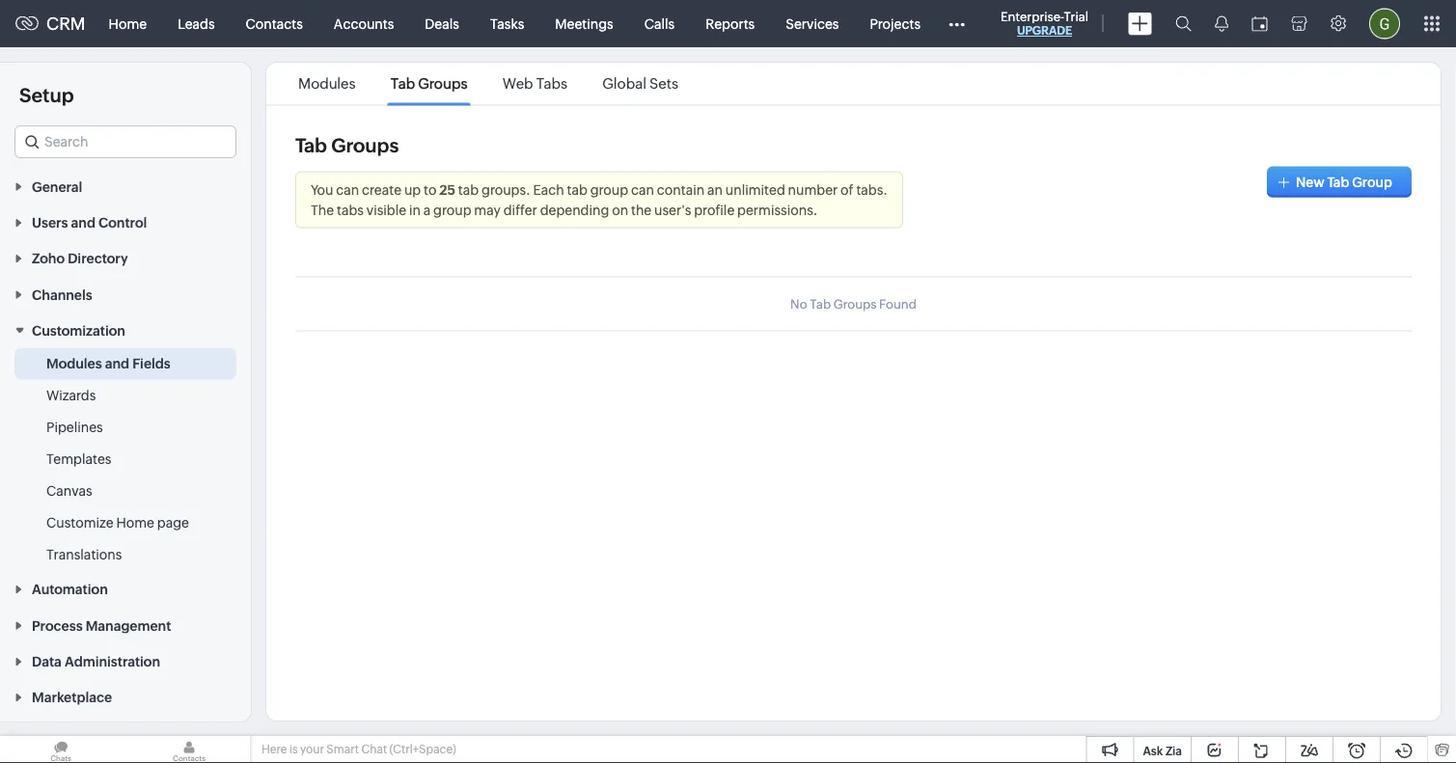 Task type: locate. For each thing, give the bounding box(es) containing it.
0 vertical spatial home
[[109, 16, 147, 31]]

reports
[[706, 16, 755, 31]]

accounts link
[[318, 0, 409, 47]]

number
[[788, 182, 838, 197]]

and inside users and control dropdown button
[[71, 215, 95, 230]]

customize home page link
[[46, 513, 189, 532]]

profile
[[694, 202, 735, 218]]

modules up wizards
[[46, 356, 102, 371]]

0 horizontal spatial groups
[[331, 135, 399, 157]]

data administration
[[32, 654, 160, 669]]

tab right 25
[[458, 182, 479, 197]]

management
[[86, 618, 171, 633]]

leads link
[[162, 0, 230, 47]]

tab up you
[[295, 135, 327, 157]]

1 horizontal spatial and
[[105, 356, 129, 371]]

tab down accounts
[[391, 75, 415, 92]]

can up tabs
[[336, 182, 359, 197]]

home left page
[[116, 515, 154, 530]]

web tabs
[[502, 75, 568, 92]]

tab groups link
[[388, 75, 470, 92]]

groups
[[418, 75, 468, 92], [331, 135, 399, 157], [834, 297, 876, 311]]

here is your smart chat (ctrl+space)
[[261, 743, 456, 756]]

no
[[790, 297, 807, 311]]

smart
[[326, 743, 359, 756]]

Other Modules field
[[936, 8, 977, 39]]

group
[[590, 182, 628, 197], [433, 202, 471, 218]]

1 vertical spatial and
[[105, 356, 129, 371]]

web
[[502, 75, 533, 92]]

search image
[[1175, 15, 1192, 32]]

0 vertical spatial groups
[[418, 75, 468, 92]]

automation
[[32, 582, 108, 597]]

1 vertical spatial home
[[116, 515, 154, 530]]

can up the the
[[631, 182, 654, 197]]

list containing modules
[[281, 63, 696, 105]]

1 horizontal spatial tab
[[567, 182, 587, 197]]

1 vertical spatial groups
[[331, 135, 399, 157]]

1 tab from the left
[[458, 182, 479, 197]]

signals image
[[1215, 15, 1228, 32]]

administration
[[65, 654, 160, 669]]

0 horizontal spatial tab
[[458, 182, 479, 197]]

global sets link
[[599, 75, 681, 92]]

tab
[[458, 182, 479, 197], [567, 182, 587, 197]]

home right crm
[[109, 16, 147, 31]]

an
[[707, 182, 723, 197]]

groups down deals
[[418, 75, 468, 92]]

customization region
[[0, 348, 251, 571]]

tab up depending
[[567, 182, 587, 197]]

and inside modules and fields link
[[105, 356, 129, 371]]

1 vertical spatial group
[[433, 202, 471, 218]]

zoho
[[32, 251, 65, 266]]

0 vertical spatial and
[[71, 215, 95, 230]]

control
[[98, 215, 147, 230]]

chats image
[[0, 736, 122, 763]]

calls link
[[629, 0, 690, 47]]

25
[[439, 182, 455, 197]]

new tab group button
[[1267, 166, 1412, 197]]

leads
[[178, 16, 215, 31]]

group down 25
[[433, 202, 471, 218]]

home
[[109, 16, 147, 31], [116, 515, 154, 530]]

automation button
[[0, 571, 251, 607]]

tab right new
[[1327, 174, 1349, 190]]

1 vertical spatial modules
[[46, 356, 102, 371]]

2 vertical spatial groups
[[834, 297, 876, 311]]

None field
[[14, 125, 236, 158]]

reports link
[[690, 0, 770, 47]]

tab groups down deals
[[391, 75, 468, 92]]

groups.
[[482, 182, 530, 197]]

and right users
[[71, 215, 95, 230]]

groups up create at top
[[331, 135, 399, 157]]

tab right no
[[810, 297, 831, 311]]

0 horizontal spatial can
[[336, 182, 359, 197]]

create menu image
[[1128, 12, 1152, 35]]

0 horizontal spatial modules
[[46, 356, 102, 371]]

users and control button
[[0, 204, 251, 240]]

no tab groups found
[[790, 297, 917, 311]]

1 horizontal spatial modules
[[298, 75, 356, 92]]

page
[[157, 515, 189, 530]]

1 horizontal spatial group
[[590, 182, 628, 197]]

deals link
[[409, 0, 475, 47]]

2 tab from the left
[[567, 182, 587, 197]]

0 horizontal spatial group
[[433, 202, 471, 218]]

channels button
[[0, 276, 251, 312]]

projects
[[870, 16, 921, 31]]

and for modules
[[105, 356, 129, 371]]

contacts
[[246, 16, 303, 31]]

pipelines
[[46, 419, 103, 435]]

pipelines link
[[46, 417, 103, 437]]

modules for modules and fields
[[46, 356, 102, 371]]

(ctrl+space)
[[389, 743, 456, 756]]

setup
[[19, 84, 74, 106]]

marketplace button
[[0, 679, 251, 715]]

you can create up to 25 tab groups. each tab group can contain an unlimited number of tabs. the tabs visible in a group may differ depending on the user's profile permissions.
[[311, 182, 888, 218]]

2 horizontal spatial groups
[[834, 297, 876, 311]]

modules and fields link
[[46, 354, 171, 373]]

permissions.
[[737, 202, 818, 218]]

services
[[786, 16, 839, 31]]

meetings
[[555, 16, 613, 31]]

fields
[[132, 356, 171, 371]]

crm link
[[15, 14, 85, 34]]

new
[[1296, 174, 1325, 190]]

modules down accounts link
[[298, 75, 356, 92]]

group
[[1352, 174, 1392, 190]]

differ
[[503, 202, 537, 218]]

1 horizontal spatial can
[[631, 182, 654, 197]]

groups left found
[[834, 297, 876, 311]]

and left fields
[[105, 356, 129, 371]]

0 horizontal spatial and
[[71, 215, 95, 230]]

on
[[612, 202, 628, 218]]

is
[[289, 743, 298, 756]]

and
[[71, 215, 95, 230], [105, 356, 129, 371]]

tab
[[391, 75, 415, 92], [295, 135, 327, 157], [1327, 174, 1349, 190], [810, 297, 831, 311]]

0 vertical spatial modules
[[298, 75, 356, 92]]

search element
[[1164, 0, 1203, 47]]

home inside customization region
[[116, 515, 154, 530]]

translations link
[[46, 545, 122, 564]]

enterprise-trial upgrade
[[1001, 9, 1088, 37]]

modules inside customization region
[[46, 356, 102, 371]]

group up on
[[590, 182, 628, 197]]

upgrade
[[1017, 24, 1072, 37]]

tab groups up you
[[295, 135, 399, 157]]

list
[[281, 63, 696, 105]]

tabs
[[536, 75, 568, 92]]



Task type: describe. For each thing, give the bounding box(es) containing it.
modules for modules
[[298, 75, 356, 92]]

tabs.
[[856, 182, 888, 197]]

1 horizontal spatial groups
[[418, 75, 468, 92]]

1 vertical spatial tab groups
[[295, 135, 399, 157]]

canvas link
[[46, 481, 92, 500]]

signals element
[[1203, 0, 1240, 47]]

calendar image
[[1251, 16, 1268, 31]]

create
[[362, 182, 402, 197]]

customization button
[[0, 312, 251, 348]]

tasks link
[[475, 0, 540, 47]]

of
[[841, 182, 853, 197]]

web tabs link
[[499, 75, 570, 92]]

process management button
[[0, 607, 251, 643]]

2 can from the left
[[631, 182, 654, 197]]

user's
[[654, 202, 691, 218]]

and for users
[[71, 215, 95, 230]]

tab inside new tab group button
[[1327, 174, 1349, 190]]

users
[[32, 215, 68, 230]]

contacts image
[[128, 736, 250, 763]]

services link
[[770, 0, 854, 47]]

the
[[631, 202, 652, 218]]

enterprise-
[[1001, 9, 1064, 24]]

zoho directory
[[32, 251, 128, 266]]

0 vertical spatial tab groups
[[391, 75, 468, 92]]

visible
[[366, 202, 406, 218]]

data administration button
[[0, 643, 251, 679]]

tasks
[[490, 16, 524, 31]]

directory
[[68, 251, 128, 266]]

global sets
[[602, 75, 678, 92]]

may
[[474, 202, 501, 218]]

channels
[[32, 287, 92, 302]]

Search text field
[[15, 126, 235, 157]]

templates link
[[46, 449, 111, 469]]

translations
[[46, 547, 122, 562]]

marketplace
[[32, 690, 112, 705]]

create menu element
[[1116, 0, 1164, 47]]

users and control
[[32, 215, 147, 230]]

data
[[32, 654, 62, 669]]

to
[[424, 182, 437, 197]]

modules and fields
[[46, 356, 171, 371]]

the
[[311, 202, 334, 218]]

sets
[[649, 75, 678, 92]]

profile element
[[1358, 0, 1412, 47]]

zia
[[1166, 744, 1182, 757]]

process
[[32, 618, 83, 633]]

here
[[261, 743, 287, 756]]

general
[[32, 179, 82, 194]]

new tab group
[[1296, 174, 1392, 190]]

a
[[423, 202, 431, 218]]

you
[[311, 182, 333, 197]]

deals
[[425, 16, 459, 31]]

found
[[879, 297, 917, 311]]

home link
[[93, 0, 162, 47]]

ask
[[1143, 744, 1163, 757]]

depending
[[540, 202, 609, 218]]

contacts link
[[230, 0, 318, 47]]

ask zia
[[1143, 744, 1182, 757]]

templates
[[46, 451, 111, 467]]

global
[[602, 75, 646, 92]]

zoho directory button
[[0, 240, 251, 276]]

meetings link
[[540, 0, 629, 47]]

calls
[[644, 16, 675, 31]]

1 can from the left
[[336, 182, 359, 197]]

modules link
[[295, 75, 359, 92]]

profile image
[[1369, 8, 1400, 39]]

chat
[[361, 743, 387, 756]]

general button
[[0, 168, 251, 204]]

unlimited
[[725, 182, 785, 197]]

your
[[300, 743, 324, 756]]

canvas
[[46, 483, 92, 499]]

up
[[404, 182, 421, 197]]

0 vertical spatial group
[[590, 182, 628, 197]]

customization
[[32, 323, 125, 338]]

accounts
[[334, 16, 394, 31]]

wizards link
[[46, 386, 96, 405]]

in
[[409, 202, 421, 218]]

customize
[[46, 515, 113, 530]]

trial
[[1064, 9, 1088, 24]]



Task type: vqa. For each thing, say whether or not it's contained in the screenshot.
topmost the Products
no



